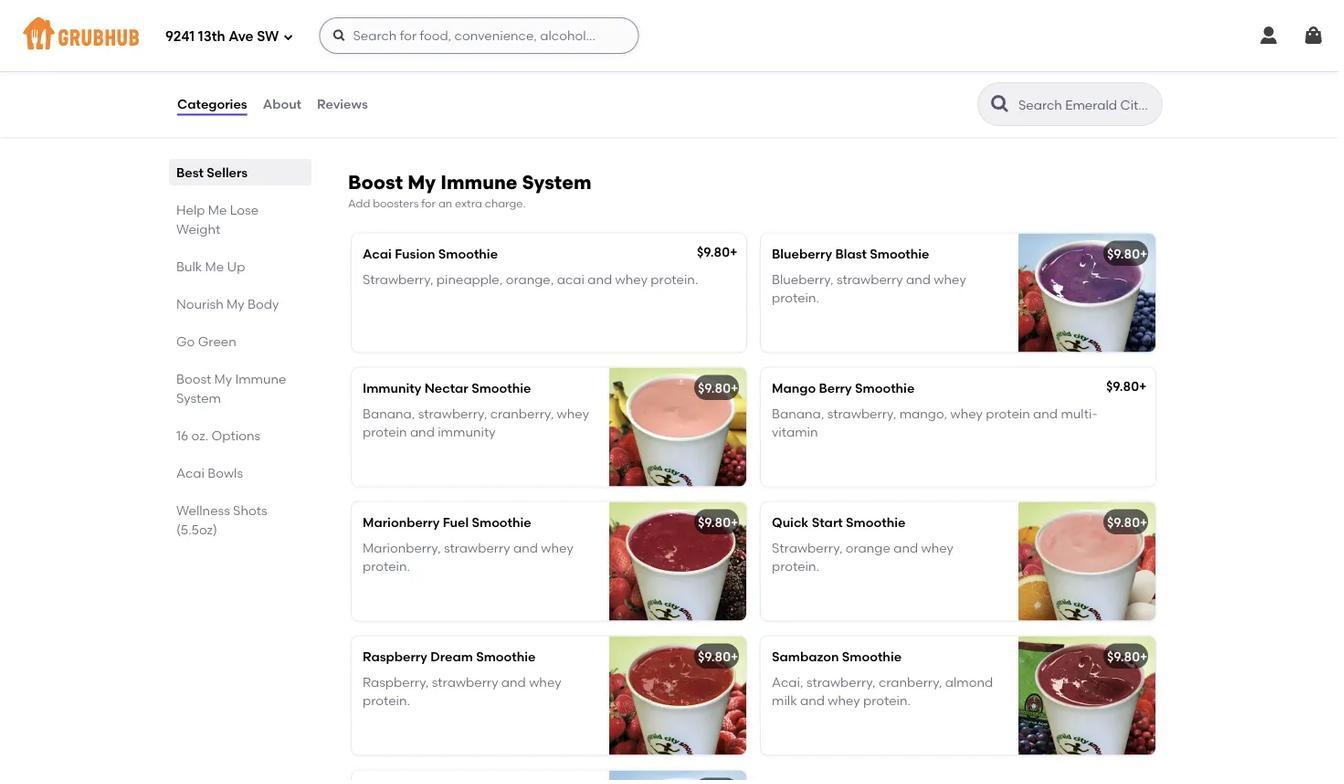 Task type: locate. For each thing, give the bounding box(es) containing it.
strawberry, up immunity
[[418, 406, 487, 421]]

0 horizontal spatial svg image
[[332, 28, 347, 43]]

strawberry for dream
[[432, 674, 498, 690]]

orange,
[[506, 272, 554, 287]]

and left immunity
[[410, 424, 435, 440]]

quick start smoothie
[[772, 514, 906, 530]]

smoothie up blueberry, strawberry and whey protein.
[[870, 246, 929, 261]]

strawberry, for nectar
[[418, 406, 487, 421]]

and down apple,
[[363, 71, 387, 87]]

1 horizontal spatial cranberry,
[[879, 674, 942, 690]]

extra
[[455, 196, 482, 210]]

+ for banana, strawberry, cranberry, whey protein and immunity
[[731, 380, 738, 396]]

2 horizontal spatial svg image
[[1303, 25, 1324, 47]]

1 horizontal spatial banana,
[[772, 406, 824, 421]]

strawberry, down the fusion
[[363, 272, 433, 287]]

and right orange
[[894, 540, 918, 556]]

my up 'for'
[[408, 171, 436, 194]]

and down raspberry dream smoothie
[[501, 674, 526, 690]]

me inside 'tab'
[[205, 259, 224, 274]]

boosters
[[373, 196, 419, 210]]

$9.80 for acai, strawberry, cranberry, almond milk and whey protein.
[[1107, 649, 1140, 664]]

whey inside blueberry, strawberry and whey protein.
[[934, 272, 966, 287]]

me inside help me lose weight
[[208, 202, 227, 217]]

green
[[198, 333, 236, 349]]

banana, for banana, strawberry, mango, whey protein and multi- vitamin
[[772, 406, 824, 421]]

1 vertical spatial milk
[[772, 693, 797, 708]]

strawberry,
[[363, 272, 433, 287], [772, 540, 843, 556]]

blueberry
[[772, 246, 832, 261]]

and down marionberry fuel smoothie
[[513, 540, 538, 556]]

nourish my body tab
[[176, 294, 304, 313]]

0 horizontal spatial boost
[[176, 371, 211, 386]]

and left multi- on the right of the page
[[1033, 406, 1058, 421]]

main navigation navigation
[[0, 0, 1339, 71]]

quick
[[772, 514, 809, 530]]

whey inside strawberry, orange and whey protein.
[[921, 540, 954, 556]]

whey inside marionberry, strawberry and whey protein.
[[541, 540, 573, 556]]

system inside boost my immune system
[[176, 390, 221, 406]]

9241 13th ave sw
[[165, 28, 279, 45]]

protein. inside blueberry, strawberry and whey protein.
[[772, 290, 819, 306]]

smoothie right fuel
[[472, 514, 531, 530]]

acai
[[363, 246, 392, 261], [176, 465, 205, 480]]

smoothie for acai fusion smoothie
[[438, 246, 498, 261]]

strawberry inside blueberry, strawberry and whey protein.
[[837, 272, 903, 287]]

strawberry down blast
[[837, 272, 903, 287]]

protein.
[[426, 71, 473, 87], [651, 272, 698, 287], [772, 290, 819, 306], [363, 559, 410, 574], [772, 559, 819, 574], [363, 693, 410, 708], [863, 693, 911, 708]]

1 vertical spatial protein
[[363, 424, 407, 440]]

and inside blueberry, strawberry and whey protein.
[[906, 272, 931, 287]]

1 vertical spatial acai
[[176, 465, 205, 480]]

acai left bowls
[[176, 465, 205, 480]]

boost up add
[[348, 171, 403, 194]]

0 vertical spatial milk
[[544, 53, 570, 68]]

boost
[[348, 171, 403, 194], [176, 371, 211, 386]]

best sellers tab
[[176, 163, 304, 182]]

strawberry down dream
[[432, 674, 498, 690]]

whey for blueberry blast smoothie
[[934, 272, 966, 287]]

0 vertical spatial me
[[208, 202, 227, 217]]

and down acai,
[[800, 693, 825, 708]]

cranberry, for immunity nectar smoothie
[[490, 406, 554, 421]]

milk inside acai, strawberry, cranberry, almond milk and whey protein.
[[772, 693, 797, 708]]

boost my immune system tab
[[176, 369, 304, 407]]

smoothie up orange
[[846, 514, 906, 530]]

1 horizontal spatial svg image
[[1258, 25, 1280, 47]]

1 vertical spatial strawberry,
[[772, 540, 843, 556]]

cranberry, inside banana, strawberry, cranberry, whey protein and immunity
[[490, 406, 554, 421]]

$9.80 for banana, strawberry, cranberry, whey protein and immunity
[[698, 380, 731, 396]]

acai left the fusion
[[363, 246, 392, 261]]

milk inside the apple, banana, bee sure, soy milk and whey protein.
[[544, 53, 570, 68]]

whey inside banana, strawberry, mango, whey protein and multi- vitamin
[[950, 406, 983, 421]]

immunity
[[363, 380, 421, 396]]

strawberry for blast
[[837, 272, 903, 287]]

immune inside boost my immune system
[[235, 371, 286, 386]]

$9.80 + for strawberry, orange and whey protein.
[[1107, 514, 1148, 530]]

1 vertical spatial immune
[[235, 371, 286, 386]]

smoothie
[[408, 27, 468, 43], [438, 246, 498, 261], [870, 246, 929, 261], [471, 380, 531, 396], [855, 380, 915, 396], [472, 514, 531, 530], [846, 514, 906, 530], [476, 649, 536, 664], [842, 649, 902, 664]]

whey inside banana, strawberry, cranberry, whey protein and immunity
[[557, 406, 589, 421]]

my inside boost my immune system add boosters for an extra charge.
[[408, 171, 436, 194]]

0 vertical spatial acai
[[363, 246, 392, 261]]

0 horizontal spatial strawberry,
[[363, 272, 433, 287]]

boost inside boost my immune system add boosters for an extra charge.
[[348, 171, 403, 194]]

and inside raspberry, strawberry and whey protein.
[[501, 674, 526, 690]]

0 vertical spatial strawberry,
[[363, 272, 433, 287]]

1 banana, from the left
[[363, 406, 415, 421]]

$9.80 + for blueberry, strawberry and whey protein.
[[1107, 246, 1148, 261]]

+ for strawberry, orange and whey protein.
[[1140, 514, 1148, 530]]

1 horizontal spatial boost
[[348, 171, 403, 194]]

$9.80 +
[[697, 244, 738, 259], [1107, 246, 1148, 261], [1106, 378, 1147, 394], [698, 380, 738, 396], [698, 514, 738, 530], [1107, 514, 1148, 530], [698, 649, 738, 664], [1107, 649, 1148, 664]]

strawberry inside raspberry, strawberry and whey protein.
[[432, 674, 498, 690]]

0 vertical spatial system
[[522, 171, 591, 194]]

me left up at the left top of page
[[205, 259, 224, 274]]

protein
[[986, 406, 1030, 421], [363, 424, 407, 440]]

1 vertical spatial system
[[176, 390, 221, 406]]

banana,
[[363, 406, 415, 421], [772, 406, 824, 421]]

0 horizontal spatial cranberry,
[[490, 406, 554, 421]]

banana, down immunity
[[363, 406, 415, 421]]

$9.80 + for banana, strawberry, cranberry, whey protein and immunity
[[698, 380, 738, 396]]

acai for acai fusion smoothie
[[363, 246, 392, 261]]

smoothie up mango,
[[855, 380, 915, 396]]

cranberry, up immunity
[[490, 406, 554, 421]]

0 vertical spatial boost
[[348, 171, 403, 194]]

1 vertical spatial cranberry,
[[879, 674, 942, 690]]

zip
[[363, 27, 382, 43], [386, 27, 405, 43]]

$9.80 + for marionberry, strawberry and whey protein.
[[698, 514, 738, 530]]

strawberry, down the sambazon smoothie
[[806, 674, 876, 690]]

protein down immunity
[[363, 424, 407, 440]]

my for nourish my body
[[227, 296, 244, 311]]

1 vertical spatial strawberry
[[444, 540, 510, 556]]

pineapple,
[[436, 272, 503, 287]]

banana,
[[406, 53, 458, 68]]

my
[[408, 171, 436, 194], [227, 296, 244, 311], [214, 371, 232, 386]]

protein. inside strawberry, orange and whey protein.
[[772, 559, 819, 574]]

0 horizontal spatial immune
[[235, 371, 286, 386]]

system
[[522, 171, 591, 194], [176, 390, 221, 406]]

1 horizontal spatial acai
[[363, 246, 392, 261]]

immune down go green 'tab' at the left of page
[[235, 371, 286, 386]]

strawberry
[[837, 272, 903, 287], [444, 540, 510, 556], [432, 674, 498, 690]]

1 horizontal spatial immune
[[440, 171, 517, 194]]

system inside boost my immune system add boosters for an extra charge.
[[522, 171, 591, 194]]

1 horizontal spatial strawberry,
[[772, 540, 843, 556]]

immune up "extra"
[[440, 171, 517, 194]]

smoothie up the banana,
[[408, 27, 468, 43]]

banana, inside banana, strawberry, mango, whey protein and multi- vitamin
[[772, 406, 824, 421]]

protein left multi- on the right of the page
[[986, 406, 1030, 421]]

my left body
[[227, 296, 244, 311]]

0 horizontal spatial system
[[176, 390, 221, 406]]

0 horizontal spatial milk
[[544, 53, 570, 68]]

cranberry, inside acai, strawberry, cranberry, almond milk and whey protein.
[[879, 674, 942, 690]]

lose
[[230, 202, 259, 217]]

berry
[[819, 380, 852, 396]]

my down green
[[214, 371, 232, 386]]

banana, inside banana, strawberry, cranberry, whey protein and immunity
[[363, 406, 415, 421]]

16 oz. options tab
[[176, 426, 304, 445]]

bulk me up tab
[[176, 257, 304, 276]]

$9.80 for blueberry, strawberry and whey protein.
[[1107, 246, 1140, 261]]

whey
[[390, 71, 423, 87], [615, 272, 648, 287], [934, 272, 966, 287], [557, 406, 589, 421], [950, 406, 983, 421], [541, 540, 573, 556], [921, 540, 954, 556], [529, 674, 561, 690], [828, 693, 860, 708]]

protein. inside acai, strawberry, cranberry, almond milk and whey protein.
[[863, 693, 911, 708]]

0 vertical spatial cranberry,
[[490, 406, 554, 421]]

charge.
[[485, 196, 526, 210]]

best sellers
[[176, 164, 248, 180]]

about button
[[262, 71, 302, 137]]

go
[[176, 333, 195, 349]]

strawberry, for smoothie
[[806, 674, 876, 690]]

0 vertical spatial my
[[408, 171, 436, 194]]

zip zip smoothie image
[[609, 15, 746, 133]]

13th
[[198, 28, 225, 45]]

1 horizontal spatial milk
[[772, 693, 797, 708]]

options
[[211, 427, 260, 443]]

1 vertical spatial my
[[227, 296, 244, 311]]

immune inside boost my immune system add boosters for an extra charge.
[[440, 171, 517, 194]]

whey inside the apple, banana, bee sure, soy milk and whey protein.
[[390, 71, 423, 87]]

strawberry inside marionberry, strawberry and whey protein.
[[444, 540, 510, 556]]

2 banana, from the left
[[772, 406, 824, 421]]

1 horizontal spatial protein
[[986, 406, 1030, 421]]

cranberry, left the almond
[[879, 674, 942, 690]]

strawberry, inside banana, strawberry, mango, whey protein and multi- vitamin
[[827, 406, 896, 421]]

svg image
[[283, 32, 294, 42]]

0 horizontal spatial acai
[[176, 465, 205, 480]]

system up oz.
[[176, 390, 221, 406]]

strawberry,
[[418, 406, 487, 421], [827, 406, 896, 421], [806, 674, 876, 690]]

smoothie for blueberry blast smoothie
[[870, 246, 929, 261]]

smoothie up banana, strawberry, cranberry, whey protein and immunity at the bottom of page
[[471, 380, 531, 396]]

strawberry, down quick
[[772, 540, 843, 556]]

strawberry, inside acai, strawberry, cranberry, almond milk and whey protein.
[[806, 674, 876, 690]]

whey for marionberry fuel smoothie
[[541, 540, 573, 556]]

1 horizontal spatial system
[[522, 171, 591, 194]]

immune
[[440, 171, 517, 194], [235, 371, 286, 386]]

whey for quick start smoothie
[[921, 540, 954, 556]]

0 horizontal spatial protein
[[363, 424, 407, 440]]

my inside boost my immune system
[[214, 371, 232, 386]]

acai,
[[772, 674, 803, 690]]

immunity
[[438, 424, 496, 440]]

0 horizontal spatial banana,
[[363, 406, 415, 421]]

smoothie for immunity nectar smoothie
[[471, 380, 531, 396]]

raspberry dream smoothie image
[[609, 636, 746, 755]]

$9.80
[[697, 244, 730, 259], [1107, 246, 1140, 261], [1106, 378, 1139, 394], [698, 380, 731, 396], [698, 514, 731, 530], [1107, 514, 1140, 530], [698, 649, 731, 664], [1107, 649, 1140, 664]]

banana, up vitamin
[[772, 406, 824, 421]]

+ for acai, strawberry, cranberry, almond milk and whey protein.
[[1140, 649, 1148, 664]]

oz.
[[191, 427, 208, 443]]

milk right soy
[[544, 53, 570, 68]]

sw
[[257, 28, 279, 45]]

protein inside banana, strawberry, mango, whey protein and multi- vitamin
[[986, 406, 1030, 421]]

strawberry, inside strawberry, orange and whey protein.
[[772, 540, 843, 556]]

1 horizontal spatial zip
[[386, 27, 405, 43]]

me for bulk
[[205, 259, 224, 274]]

blueberry, strawberry and whey protein.
[[772, 272, 966, 306]]

strawberry, down mango berry smoothie
[[827, 406, 896, 421]]

acai bowls tab
[[176, 463, 304, 482]]

system up charge.
[[522, 171, 591, 194]]

cranberry,
[[490, 406, 554, 421], [879, 674, 942, 690]]

boost inside boost my immune system
[[176, 371, 211, 386]]

me
[[208, 202, 227, 217], [205, 259, 224, 274]]

0 vertical spatial protein
[[986, 406, 1030, 421]]

boost down go
[[176, 371, 211, 386]]

2 vertical spatial strawberry
[[432, 674, 498, 690]]

smoothie up pineapple,
[[438, 246, 498, 261]]

strawberry, inside banana, strawberry, cranberry, whey protein and immunity
[[418, 406, 487, 421]]

marionberry fuel smoothie image
[[609, 502, 746, 621]]

protein inside banana, strawberry, cranberry, whey protein and immunity
[[363, 424, 407, 440]]

milk
[[544, 53, 570, 68], [772, 693, 797, 708]]

sambazon smoothie image
[[1018, 636, 1156, 755]]

acai inside tab
[[176, 465, 205, 480]]

+
[[730, 244, 738, 259], [1140, 246, 1148, 261], [1139, 378, 1147, 394], [731, 380, 738, 396], [731, 514, 738, 530], [1140, 514, 1148, 530], [731, 649, 738, 664], [1140, 649, 1148, 664]]

marionberry,
[[363, 540, 441, 556]]

and inside banana, strawberry, cranberry, whey protein and immunity
[[410, 424, 435, 440]]

0 vertical spatial strawberry
[[837, 272, 903, 287]]

categories
[[177, 96, 247, 112]]

whey inside raspberry, strawberry and whey protein.
[[529, 674, 561, 690]]

start
[[812, 514, 843, 530]]

smoothie for quick start smoothie
[[846, 514, 906, 530]]

protein. inside marionberry, strawberry and whey protein.
[[363, 559, 410, 574]]

2 vertical spatial my
[[214, 371, 232, 386]]

and
[[363, 71, 387, 87], [588, 272, 612, 287], [906, 272, 931, 287], [1033, 406, 1058, 421], [410, 424, 435, 440], [513, 540, 538, 556], [894, 540, 918, 556], [501, 674, 526, 690], [800, 693, 825, 708]]

acai for acai bowls
[[176, 465, 205, 480]]

and down blueberry blast smoothie
[[906, 272, 931, 287]]

milk down acai,
[[772, 693, 797, 708]]

0 horizontal spatial zip
[[363, 27, 382, 43]]

1 vertical spatial boost
[[176, 371, 211, 386]]

0 vertical spatial immune
[[440, 171, 517, 194]]

me left lose
[[208, 202, 227, 217]]

1 vertical spatial me
[[205, 259, 224, 274]]

banana, for banana, strawberry, cranberry, whey protein and immunity
[[363, 406, 415, 421]]

svg image
[[1258, 25, 1280, 47], [1303, 25, 1324, 47], [332, 28, 347, 43]]

smoothie right dream
[[476, 649, 536, 664]]

strawberry down fuel
[[444, 540, 510, 556]]



Task type: vqa. For each thing, say whether or not it's contained in the screenshot.
TX, inside the Bird Bird Biscuit 1401 W Koenig Ln, Austin, TX, 78756 American, Bakery
no



Task type: describe. For each thing, give the bounding box(es) containing it.
almond
[[945, 674, 993, 690]]

whey inside acai, strawberry, cranberry, almond milk and whey protein.
[[828, 693, 860, 708]]

Search Emerald City Smoothie search field
[[1017, 96, 1156, 113]]

dream
[[430, 649, 473, 664]]

boost my immune system
[[176, 371, 286, 406]]

raspberry, strawberry and whey protein.
[[363, 674, 561, 708]]

marionberry
[[363, 514, 440, 530]]

and inside the apple, banana, bee sure, soy milk and whey protein.
[[363, 71, 387, 87]]

raspberry,
[[363, 674, 429, 690]]

cranberry, for sambazon smoothie
[[879, 674, 942, 690]]

and inside marionberry, strawberry and whey protein.
[[513, 540, 538, 556]]

system for boost my immune system
[[176, 390, 221, 406]]

banana, strawberry, cranberry, whey protein and immunity
[[363, 406, 589, 440]]

$9.80 + for acai, strawberry, cranberry, almond milk and whey protein.
[[1107, 649, 1148, 664]]

blueberry,
[[772, 272, 834, 287]]

strawberry for fuel
[[444, 540, 510, 556]]

nourish my body
[[176, 296, 279, 311]]

$9.80 for strawberry, orange and whey protein.
[[1107, 514, 1140, 530]]

wellness shots (5.5oz)
[[176, 502, 267, 537]]

add
[[348, 196, 370, 210]]

sellers
[[207, 164, 248, 180]]

$9.80 for raspberry, strawberry and whey protein.
[[698, 649, 731, 664]]

immunity nectar smoothie image
[[609, 368, 746, 486]]

and right acai
[[588, 272, 612, 287]]

acai
[[557, 272, 585, 287]]

go green
[[176, 333, 236, 349]]

shots
[[233, 502, 267, 518]]

go green tab
[[176, 332, 304, 351]]

help me lose weight
[[176, 202, 259, 237]]

mango,
[[899, 406, 947, 421]]

system for boost my immune system add boosters for an extra charge.
[[522, 171, 591, 194]]

help
[[176, 202, 205, 217]]

protein for immunity
[[363, 424, 407, 440]]

an
[[438, 196, 452, 210]]

strawberry, pineapple, orange, acai and whey protein.
[[363, 272, 698, 287]]

strawberry, for start
[[772, 540, 843, 556]]

bee
[[461, 53, 485, 68]]

nectar
[[424, 380, 468, 396]]

blueberry blast smoothie image
[[1018, 233, 1156, 352]]

banana, strawberry, mango, whey protein and multi- vitamin
[[772, 406, 1097, 440]]

my for boost my immune system
[[214, 371, 232, 386]]

reviews button
[[316, 71, 369, 137]]

16
[[176, 427, 188, 443]]

and inside strawberry, orange and whey protein.
[[894, 540, 918, 556]]

wellness shots (5.5oz) tab
[[176, 501, 304, 539]]

quick start smoothie image
[[1018, 502, 1156, 621]]

16 oz. options
[[176, 427, 260, 443]]

boost my immune system add boosters for an extra charge.
[[348, 171, 591, 210]]

blueberry blast smoothie
[[772, 246, 929, 261]]

strawberry, for fusion
[[363, 272, 433, 287]]

best
[[176, 164, 204, 180]]

fusion
[[395, 246, 435, 261]]

about
[[263, 96, 301, 112]]

smoothie for marionberry fuel smoothie
[[472, 514, 531, 530]]

Search for food, convenience, alcohol... search field
[[319, 17, 639, 54]]

nourish
[[176, 296, 224, 311]]

blast
[[835, 246, 867, 261]]

orange
[[846, 540, 890, 556]]

apple, banana, bee sure, soy milk and whey protein.
[[363, 53, 570, 87]]

apple,
[[363, 53, 403, 68]]

boost for boost my immune system
[[176, 371, 211, 386]]

reviews
[[317, 96, 368, 112]]

protein. inside raspberry, strawberry and whey protein.
[[363, 693, 410, 708]]

search icon image
[[989, 93, 1011, 115]]

whey for raspberry dream smoothie
[[529, 674, 561, 690]]

smoothie up acai, strawberry, cranberry, almond milk and whey protein. on the bottom right of the page
[[842, 649, 902, 664]]

fuel
[[443, 514, 469, 530]]

protein. inside the apple, banana, bee sure, soy milk and whey protein.
[[426, 71, 473, 87]]

immune for boost my immune system add boosters for an extra charge.
[[440, 171, 517, 194]]

acai fusion smoothie
[[363, 246, 498, 261]]

raspberry
[[363, 649, 427, 664]]

categories button
[[176, 71, 248, 137]]

+ for marionberry, strawberry and whey protein.
[[731, 514, 738, 530]]

2 zip from the left
[[386, 27, 405, 43]]

body
[[248, 296, 279, 311]]

protein for multi-
[[986, 406, 1030, 421]]

ave
[[229, 28, 254, 45]]

me for help
[[208, 202, 227, 217]]

strawberry, for berry
[[827, 406, 896, 421]]

1 zip from the left
[[363, 27, 382, 43]]

my for boost my immune system add boosters for an extra charge.
[[408, 171, 436, 194]]

mango berry smoothie
[[772, 380, 915, 396]]

weight
[[176, 221, 220, 237]]

bowls
[[208, 465, 243, 480]]

wellness
[[176, 502, 230, 518]]

bulk
[[176, 259, 202, 274]]

marionberry fuel smoothie
[[363, 514, 531, 530]]

smoothie for raspberry dream smoothie
[[476, 649, 536, 664]]

smoothie for mango berry smoothie
[[855, 380, 915, 396]]

for
[[421, 196, 436, 210]]

sure,
[[488, 53, 518, 68]]

strawberry, orange and whey protein.
[[772, 540, 954, 574]]

whey for mango berry smoothie
[[950, 406, 983, 421]]

whey for immunity nectar smoothie
[[557, 406, 589, 421]]

9241
[[165, 28, 195, 45]]

zone zinger smoothie image
[[609, 770, 746, 780]]

immune for boost my immune system
[[235, 371, 286, 386]]

up
[[227, 259, 245, 274]]

boost for boost my immune system add boosters for an extra charge.
[[348, 171, 403, 194]]

help me lose weight tab
[[176, 200, 304, 238]]

+ for blueberry, strawberry and whey protein.
[[1140, 246, 1148, 261]]

bulk me up
[[176, 259, 245, 274]]

acai, strawberry, cranberry, almond milk and whey protein.
[[772, 674, 993, 708]]

and inside acai, strawberry, cranberry, almond milk and whey protein.
[[800, 693, 825, 708]]

(5.5oz)
[[176, 522, 217, 537]]

raspberry dream smoothie
[[363, 649, 536, 664]]

zip zip smoothie
[[363, 27, 468, 43]]

and inside banana, strawberry, mango, whey protein and multi- vitamin
[[1033, 406, 1058, 421]]

acai bowls
[[176, 465, 243, 480]]

vitamin
[[772, 424, 818, 440]]

mango
[[772, 380, 816, 396]]

immunity nectar smoothie
[[363, 380, 531, 396]]

$9.80 for marionberry, strawberry and whey protein.
[[698, 514, 731, 530]]

+ for raspberry, strawberry and whey protein.
[[731, 649, 738, 664]]

soy
[[521, 53, 541, 68]]

multi-
[[1061, 406, 1097, 421]]

smoothie for zip zip smoothie
[[408, 27, 468, 43]]

sambazon
[[772, 649, 839, 664]]

marionberry, strawberry and whey protein.
[[363, 540, 573, 574]]

sambazon smoothie
[[772, 649, 902, 664]]

$9.80 + for raspberry, strawberry and whey protein.
[[698, 649, 738, 664]]



